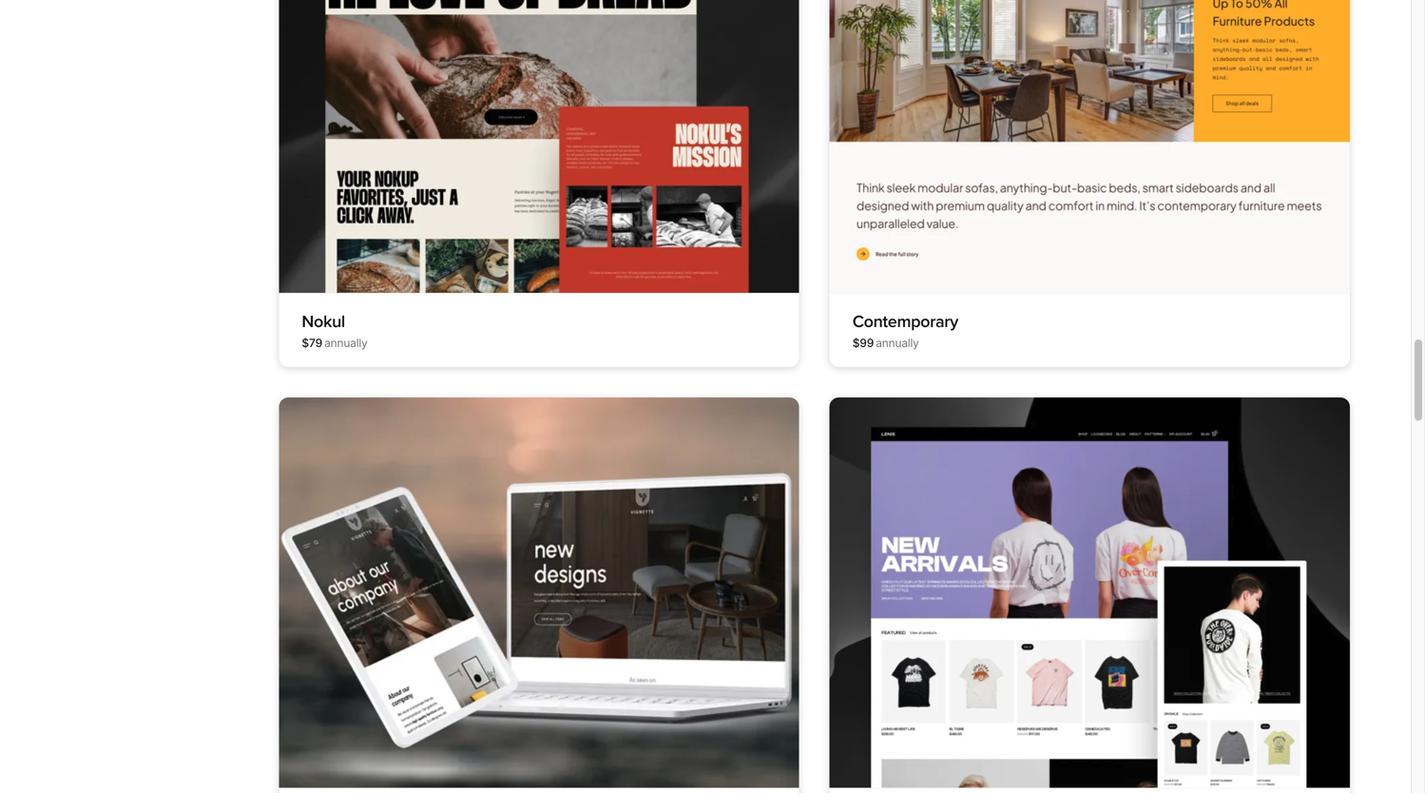 Task type: vqa. For each thing, say whether or not it's contained in the screenshot.
be within Will anything else be changing? Will everything still work the same? Change is hard?
no



Task type: locate. For each thing, give the bounding box(es) containing it.
1 horizontal spatial annually
[[876, 336, 919, 350]]

annually for nokul
[[324, 336, 368, 350]]

1 annually from the left
[[324, 336, 368, 350]]

contemporary link
[[853, 311, 959, 332]]

annually down nokul
[[324, 336, 368, 350]]

annually inside nokul $79 annually
[[324, 336, 368, 350]]

0 horizontal spatial annually
[[324, 336, 368, 350]]

annually down 'contemporary' link
[[876, 336, 919, 350]]

nokul link
[[302, 311, 345, 332]]

2 annually from the left
[[876, 336, 919, 350]]

$99
[[853, 336, 874, 350]]

annually
[[324, 336, 368, 350], [876, 336, 919, 350]]

annually inside the "contemporary $99 annually"
[[876, 336, 919, 350]]

contemporary $99 annually
[[853, 311, 959, 350]]

nokul $79 annually
[[302, 311, 368, 350]]



Task type: describe. For each thing, give the bounding box(es) containing it.
contemporary
[[853, 311, 959, 332]]

nokul
[[302, 311, 345, 332]]

$79
[[302, 336, 322, 350]]

annually for contemporary
[[876, 336, 919, 350]]



